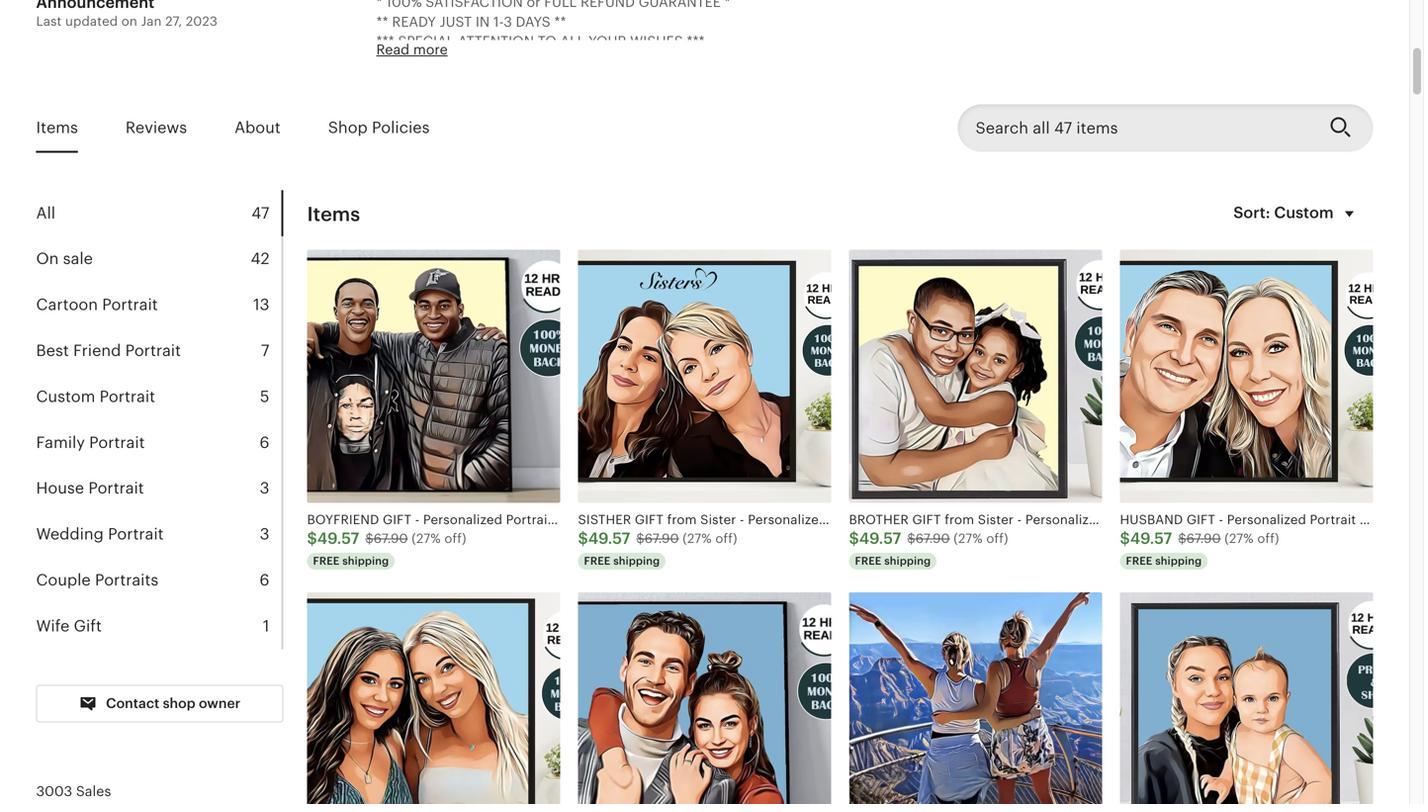 Task type: locate. For each thing, give the bounding box(es) containing it.
(27%
[[412, 531, 441, 546], [683, 531, 712, 546], [954, 531, 983, 546], [1225, 531, 1254, 546]]

1 (27% from the left
[[412, 531, 441, 546]]

1 3 from the top
[[260, 479, 270, 497]]

about
[[235, 119, 281, 137]]

4 shipping from the left
[[1156, 555, 1202, 567]]

sort: custom button
[[1222, 190, 1374, 238]]

about link
[[235, 105, 281, 151]]

shop policies link
[[328, 105, 430, 151]]

$
[[307, 530, 317, 548], [578, 530, 588, 548], [849, 530, 859, 548], [1120, 530, 1130, 548], [365, 531, 374, 546], [636, 531, 645, 546], [907, 531, 916, 546], [1179, 531, 1187, 546]]

shipping for boyfriend gift - personalized portrait from photo, 21st 25th 40th birthday gifts for guys best friends, custom art for christmas anniversary
[[342, 555, 389, 567]]

tab down wedding portrait
[[36, 557, 281, 603]]

67.90 for the sisther gift from sister - personalized portrait from photo, custom christmas gift for sister girlfriend, best friend 50th birthday gift
[[645, 531, 679, 546]]

7 tab from the top
[[36, 466, 281, 512]]

2 tab from the top
[[36, 236, 281, 282]]

portrait for wedding portrait
[[108, 525, 164, 543]]

off)
[[444, 531, 467, 546], [716, 531, 738, 546], [987, 531, 1009, 546], [1258, 531, 1280, 546]]

6 down 5
[[260, 434, 270, 451]]

tab containing best friend portrait
[[36, 328, 281, 374]]

42
[[251, 250, 270, 268]]

2 off) from the left
[[716, 531, 738, 546]]

tab containing wife gift
[[36, 603, 281, 649]]

10 tab from the top
[[36, 603, 281, 649]]

free
[[313, 555, 340, 567], [584, 555, 611, 567], [855, 555, 882, 567], [1126, 555, 1153, 567]]

portrait down custom portrait
[[89, 434, 145, 451]]

3 (27% from the left
[[954, 531, 983, 546]]

couple portraits
[[36, 571, 158, 589]]

0 vertical spatial 6
[[260, 434, 270, 451]]

shop
[[328, 119, 368, 137]]

3 67.90 from the left
[[916, 531, 950, 546]]

2 free from the left
[[584, 555, 611, 567]]

3 off) from the left
[[987, 531, 1009, 546]]

1 vertical spatial 3
[[260, 525, 270, 543]]

1 49.57 from the left
[[317, 530, 359, 548]]

4 off) from the left
[[1258, 531, 1280, 546]]

sections tab list
[[36, 190, 283, 649]]

13
[[253, 296, 270, 314]]

friend
[[73, 342, 121, 360]]

best
[[36, 342, 69, 360]]

49.57 for the husband gift - personalized portrait from photo, 10 20 years anniversary 30th 40th 50th birthday gift from wife for valentines day christmas
[[1130, 530, 1173, 548]]

6 up 1 in the left bottom of the page
[[260, 571, 270, 589]]

cartoon
[[36, 296, 98, 314]]

2 (27% from the left
[[683, 531, 712, 546]]

2 67.90 from the left
[[645, 531, 679, 546]]

tab containing on sale
[[36, 236, 281, 282]]

custom inside popup button
[[1275, 204, 1334, 222]]

items right 47
[[307, 203, 360, 225]]

6 tab from the top
[[36, 420, 281, 466]]

4 $ 49.57 $ 67.90 (27% off) free shipping from the left
[[1120, 530, 1280, 567]]

4 (27% from the left
[[1225, 531, 1254, 546]]

3 for wedding portrait
[[260, 525, 270, 543]]

custom right sort:
[[1275, 204, 1334, 222]]

5
[[260, 388, 270, 405]]

items
[[36, 119, 78, 137], [307, 203, 360, 225]]

tab up best friend portrait
[[36, 282, 281, 328]]

3 tab from the top
[[36, 282, 281, 328]]

4 49.57 from the left
[[1130, 530, 1173, 548]]

3 49.57 from the left
[[859, 530, 902, 548]]

1 67.90 from the left
[[374, 531, 408, 546]]

67.90 for the husband gift - personalized portrait from photo, 10 20 years anniversary 30th 40th 50th birthday gift from wife for valentines day christmas
[[1187, 531, 1221, 546]]

tab down custom portrait
[[36, 420, 281, 466]]

1 $ 49.57 $ 67.90 (27% off) free shipping from the left
[[307, 530, 467, 567]]

tab up cartoon portrait
[[36, 236, 281, 282]]

tab
[[36, 190, 281, 236], [36, 236, 281, 282], [36, 282, 281, 328], [36, 328, 281, 374], [36, 374, 281, 420], [36, 420, 281, 466], [36, 466, 281, 512], [36, 512, 281, 557], [36, 557, 281, 603], [36, 603, 281, 649]]

portrait for family portrait
[[89, 434, 145, 451]]

2 49.57 from the left
[[588, 530, 631, 548]]

portrait
[[102, 296, 158, 314], [125, 342, 181, 360], [100, 388, 155, 405], [89, 434, 145, 451], [88, 479, 144, 497], [108, 525, 164, 543]]

portrait for house portrait
[[88, 479, 144, 497]]

6 for family portrait
[[260, 434, 270, 451]]

3
[[260, 479, 270, 497], [260, 525, 270, 543]]

0 vertical spatial 3
[[260, 479, 270, 497]]

on
[[121, 14, 137, 29]]

tab containing couple portraits
[[36, 557, 281, 603]]

tab down best friend portrait
[[36, 374, 281, 420]]

0 horizontal spatial custom
[[36, 388, 95, 405]]

67.90 for boyfriend gift - personalized portrait from photo, 21st 25th 40th birthday gifts for guys best friends, custom art for christmas anniversary
[[374, 531, 408, 546]]

27,
[[165, 14, 182, 29]]

tab containing custom portrait
[[36, 374, 281, 420]]

contact shop owner button
[[36, 685, 283, 722]]

4 67.90 from the left
[[1187, 531, 1221, 546]]

1 horizontal spatial custom
[[1275, 204, 1334, 222]]

3 shipping from the left
[[885, 555, 931, 567]]

1 free from the left
[[313, 555, 340, 567]]

wife
[[36, 617, 70, 635]]

1 off) from the left
[[444, 531, 467, 546]]

wife gift - personalized portrait from photo, 30th 35th 40th birthday gift for her, 4th 7th 12th 20th anniversary gift for wife, mothers day image
[[1120, 593, 1374, 804]]

shipping for the husband gift - personalized portrait from photo, 10 20 years anniversary 30th 40th 50th birthday gift from wife for valentines day christmas
[[1156, 555, 1202, 567]]

custom up the family
[[36, 388, 95, 405]]

2 3 from the top
[[260, 525, 270, 543]]

$ 49.57 $ 67.90 (27% off) free shipping
[[307, 530, 467, 567], [578, 530, 738, 567], [849, 530, 1009, 567], [1120, 530, 1280, 567]]

tab down portraits
[[36, 603, 281, 649]]

portrait right friend
[[125, 342, 181, 360]]

shipping
[[342, 555, 389, 567], [614, 555, 660, 567], [885, 555, 931, 567], [1156, 555, 1202, 567]]

brother gift from sister - personalized portrait from photo, anniversary birthday christmas gift for brother, memorial remembrance gift image
[[849, 250, 1102, 503]]

custom
[[1275, 204, 1334, 222], [36, 388, 95, 405]]

tab containing wedding portrait
[[36, 512, 281, 557]]

tab containing family portrait
[[36, 420, 281, 466]]

1 horizontal spatial items
[[307, 203, 360, 225]]

3 up 1 in the left bottom of the page
[[260, 525, 270, 543]]

2023
[[186, 14, 218, 29]]

portrait up wedding portrait
[[88, 479, 144, 497]]

shop policies
[[328, 119, 430, 137]]

items up all
[[36, 119, 78, 137]]

tab down "reviews" link
[[36, 190, 281, 236]]

2 $ 49.57 $ 67.90 (27% off) free shipping from the left
[[578, 530, 738, 567]]

owner
[[199, 695, 241, 711]]

portrait up portraits
[[108, 525, 164, 543]]

3 free from the left
[[855, 555, 882, 567]]

on sale
[[36, 250, 93, 268]]

drawing a background only (no characters included) image
[[849, 593, 1102, 804]]

6
[[260, 434, 270, 451], [260, 571, 270, 589]]

0 vertical spatial custom
[[1275, 204, 1334, 222]]

sort: custom
[[1234, 204, 1334, 222]]

1 shipping from the left
[[342, 555, 389, 567]]

47
[[251, 204, 270, 222]]

tab containing house portrait
[[36, 466, 281, 512]]

4 tab from the top
[[36, 328, 281, 374]]

5 tab from the top
[[36, 374, 281, 420]]

(27% for the husband gift - personalized portrait from photo, 10 20 years anniversary 30th 40th 50th birthday gift from wife for valentines day christmas
[[1225, 531, 1254, 546]]

off) for brother gift from sister - personalized portrait from photo, anniversary birthday christmas gift for brother, memorial remembrance gift
[[987, 531, 1009, 546]]

67.90 for brother gift from sister - personalized portrait from photo, anniversary birthday christmas gift for brother, memorial remembrance gift
[[916, 531, 950, 546]]

1
[[263, 617, 270, 635]]

contact
[[106, 695, 159, 711]]

3 down 5
[[260, 479, 270, 497]]

Search all 47 items text field
[[958, 104, 1314, 152]]

0 vertical spatial items
[[36, 119, 78, 137]]

1 6 from the top
[[260, 434, 270, 451]]

tab up wedding portrait
[[36, 466, 281, 512]]

sale
[[63, 250, 93, 268]]

portrait up best friend portrait
[[102, 296, 158, 314]]

2 6 from the top
[[260, 571, 270, 589]]

49.57
[[317, 530, 359, 548], [588, 530, 631, 548], [859, 530, 902, 548], [1130, 530, 1173, 548]]

67.90
[[374, 531, 408, 546], [645, 531, 679, 546], [916, 531, 950, 546], [1187, 531, 1221, 546]]

4 free from the left
[[1126, 555, 1153, 567]]

1 vertical spatial 6
[[260, 571, 270, 589]]

8 tab from the top
[[36, 512, 281, 557]]

tab down cartoon portrait
[[36, 328, 281, 374]]

last
[[36, 14, 62, 29]]

wedding portrait
[[36, 525, 164, 543]]

2 shipping from the left
[[614, 555, 660, 567]]

1 vertical spatial items
[[307, 203, 360, 225]]

9 tab from the top
[[36, 557, 281, 603]]

off) for the sisther gift from sister - personalized portrait from photo, custom christmas gift for sister girlfriend, best friend 50th birthday gift
[[716, 531, 738, 546]]

1 vertical spatial custom
[[36, 388, 95, 405]]

free for the sisther gift from sister - personalized portrait from photo, custom christmas gift for sister girlfriend, best friend 50th birthday gift
[[584, 555, 611, 567]]

jan
[[141, 14, 162, 29]]

all
[[36, 204, 55, 222]]

house portrait
[[36, 479, 144, 497]]

tab up portraits
[[36, 512, 281, 557]]

3 $ 49.57 $ 67.90 (27% off) free shipping from the left
[[849, 530, 1009, 567]]

read more link
[[376, 42, 448, 58]]

husband gift - personalized portrait from photo, 10 20 years anniversary 30th 40th 50th birthday gift from wife for valentines day christmas image
[[1120, 250, 1374, 503]]

1 tab from the top
[[36, 190, 281, 236]]

3003
[[36, 783, 72, 799]]

reviews
[[126, 119, 187, 137]]

custom inside tab
[[36, 388, 95, 405]]

reviews link
[[126, 105, 187, 151]]

portrait down best friend portrait
[[100, 388, 155, 405]]



Task type: describe. For each thing, give the bounding box(es) containing it.
49.57 for boyfriend gift - personalized portrait from photo, 21st 25th 40th birthday gifts for guys best friends, custom art for christmas anniversary
[[317, 530, 359, 548]]

sort:
[[1234, 204, 1271, 222]]

contact shop owner
[[103, 695, 241, 711]]

boyfriend christmas gift - personalized portrait from photo, custom illustration from girlfriend best friend birthday present for couple image
[[578, 593, 831, 804]]

off) for the husband gift - personalized portrait from photo, 10 20 years anniversary 30th 40th 50th birthday gift from wife for valentines day christmas
[[1258, 531, 1280, 546]]

$ 49.57 $ 67.90 (27% off) free shipping for the husband gift - personalized portrait from photo, 10 20 years anniversary 30th 40th 50th birthday gift from wife for valentines day christmas
[[1120, 530, 1280, 567]]

wedding
[[36, 525, 104, 543]]

custom portrait
[[36, 388, 155, 405]]

sister gift - personalized portrait from photo, custom christmas gift for her from sister girlfriend, best friend 30th 40th birthday gift image
[[307, 593, 560, 804]]

best friend portrait
[[36, 342, 181, 360]]

tab containing all
[[36, 190, 281, 236]]

updated
[[65, 14, 118, 29]]

free for the husband gift - personalized portrait from photo, 10 20 years anniversary 30th 40th 50th birthday gift from wife for valentines day christmas
[[1126, 555, 1153, 567]]

shop
[[163, 695, 196, 711]]

couple
[[36, 571, 91, 589]]

0 horizontal spatial items
[[36, 119, 78, 137]]

7
[[261, 342, 270, 360]]

wife gift
[[36, 617, 102, 635]]

free for boyfriend gift - personalized portrait from photo, 21st 25th 40th birthday gifts for guys best friends, custom art for christmas anniversary
[[313, 555, 340, 567]]

family portrait
[[36, 434, 145, 451]]

$ 49.57 $ 67.90 (27% off) free shipping for boyfriend gift - personalized portrait from photo, 21st 25th 40th birthday gifts for guys best friends, custom art for christmas anniversary
[[307, 530, 467, 567]]

shipping for the sisther gift from sister - personalized portrait from photo, custom christmas gift for sister girlfriend, best friend 50th birthday gift
[[614, 555, 660, 567]]

read more
[[376, 42, 448, 58]]

(27% for brother gift from sister - personalized portrait from photo, anniversary birthday christmas gift for brother, memorial remembrance gift
[[954, 531, 983, 546]]

gift
[[74, 617, 102, 635]]

items link
[[36, 105, 78, 151]]

shipping for brother gift from sister - personalized portrait from photo, anniversary birthday christmas gift for brother, memorial remembrance gift
[[885, 555, 931, 567]]

portrait for cartoon portrait
[[102, 296, 158, 314]]

sales
[[76, 783, 111, 799]]

(27% for boyfriend gift - personalized portrait from photo, 21st 25th 40th birthday gifts for guys best friends, custom art for christmas anniversary
[[412, 531, 441, 546]]

last updated on jan 27, 2023
[[36, 14, 218, 29]]

(27% for the sisther gift from sister - personalized portrait from photo, custom christmas gift for sister girlfriend, best friend 50th birthday gift
[[683, 531, 712, 546]]

3 for house portrait
[[260, 479, 270, 497]]

more
[[413, 42, 448, 58]]

family
[[36, 434, 85, 451]]

$ 49.57 $ 67.90 (27% off) free shipping for the sisther gift from sister - personalized portrait from photo, custom christmas gift for sister girlfriend, best friend 50th birthday gift
[[578, 530, 738, 567]]

6 for couple portraits
[[260, 571, 270, 589]]

sisther gift from sister - personalized portrait from photo, custom christmas gift for sister girlfriend, best friend 50th birthday gift image
[[578, 250, 831, 503]]

boyfriend gift - personalized portrait from photo, 21st 25th 40th birthday gifts for guys best friends, custom art for christmas anniversary image
[[307, 250, 560, 503]]

house
[[36, 479, 84, 497]]

read
[[376, 42, 410, 58]]

policies
[[372, 119, 430, 137]]

3003 sales
[[36, 783, 111, 799]]

49.57 for brother gift from sister - personalized portrait from photo, anniversary birthday christmas gift for brother, memorial remembrance gift
[[859, 530, 902, 548]]

$ 49.57 $ 67.90 (27% off) free shipping for brother gift from sister - personalized portrait from photo, anniversary birthday christmas gift for brother, memorial remembrance gift
[[849, 530, 1009, 567]]

on
[[36, 250, 59, 268]]

cartoon portrait
[[36, 296, 158, 314]]

off) for boyfriend gift - personalized portrait from photo, 21st 25th 40th birthday gifts for guys best friends, custom art for christmas anniversary
[[444, 531, 467, 546]]

49.57 for the sisther gift from sister - personalized portrait from photo, custom christmas gift for sister girlfriend, best friend 50th birthday gift
[[588, 530, 631, 548]]

tab containing cartoon portrait
[[36, 282, 281, 328]]

free for brother gift from sister - personalized portrait from photo, anniversary birthday christmas gift for brother, memorial remembrance gift
[[855, 555, 882, 567]]

portrait for custom portrait
[[100, 388, 155, 405]]

portraits
[[95, 571, 158, 589]]



Task type: vqa. For each thing, say whether or not it's contained in the screenshot.
the 'Home Favorites' at the left of page
no



